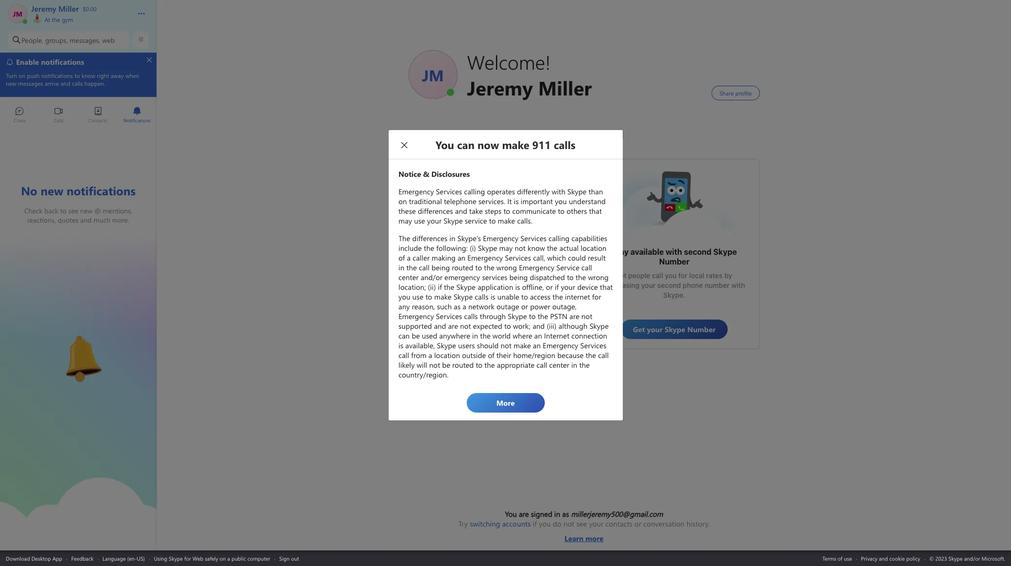 Task type: vqa. For each thing, say whether or not it's contained in the screenshot.
Type a meeting name (optional) text box
no



Task type: locate. For each thing, give the bounding box(es) containing it.
if up downloads
[[539, 267, 543, 275]]

with
[[666, 248, 682, 257], [500, 253, 516, 261], [481, 267, 495, 275], [732, 281, 745, 290]]

0 horizontal spatial second
[[658, 281, 681, 290]]

skype right "using"
[[169, 555, 183, 563]]

easy meetings with anyone
[[443, 253, 545, 261]]

0 horizontal spatial skype.
[[456, 277, 478, 285]]

with up "number"
[[666, 248, 682, 257]]

for left web
[[184, 555, 191, 563]]

0 vertical spatial for
[[679, 272, 688, 280]]

or inside try switching accounts if you do not see your contacts or conversation history. learn more
[[635, 520, 642, 529]]

1 horizontal spatial second
[[684, 248, 712, 257]]

1 vertical spatial your
[[589, 520, 604, 529]]

if inside try switching accounts if you do not see your contacts or conversation history. learn more
[[533, 520, 537, 529]]

0 horizontal spatial your
[[589, 520, 604, 529]]

0 vertical spatial the
[[52, 16, 60, 23]]

try switching accounts if you do not see your contacts or conversation history. learn more
[[458, 520, 710, 544]]

1 vertical spatial you
[[539, 520, 551, 529]]

on
[[446, 277, 454, 285], [220, 555, 226, 563]]

available
[[631, 248, 664, 257]]

1 horizontal spatial on
[[446, 277, 454, 285]]

1 horizontal spatial your
[[641, 281, 656, 290]]

or right contacts
[[635, 520, 642, 529]]

0 horizontal spatial for
[[184, 555, 191, 563]]

0 vertical spatial on
[[446, 277, 454, 285]]

you left do
[[539, 520, 551, 529]]

your right see
[[589, 520, 604, 529]]

skype. down phone
[[663, 291, 686, 300]]

the right at
[[52, 16, 60, 23]]

web
[[193, 555, 203, 563]]

your inside try switching accounts if you do not see your contacts or conversation history. learn more
[[589, 520, 604, 529]]

0 vertical spatial or
[[519, 277, 526, 285]]

your down call
[[641, 281, 656, 290]]

using
[[154, 555, 167, 563]]

number
[[659, 258, 690, 266]]

language
[[103, 555, 126, 563]]

skype.
[[456, 277, 478, 285], [663, 291, 686, 300]]

download
[[6, 555, 30, 563]]

sign out
[[279, 555, 299, 563]]

out
[[291, 555, 299, 563]]

1 horizontal spatial or
[[635, 520, 642, 529]]

1 horizontal spatial if
[[539, 267, 543, 275]]

for left local on the top of page
[[679, 272, 688, 280]]

0 vertical spatial second
[[684, 248, 712, 257]]

second inside let people call you for local rates by purchasing your second phone number with skype.
[[658, 281, 681, 290]]

anyone up ups at the right of page
[[497, 267, 520, 275]]

if right are
[[533, 520, 537, 529]]

tab list
[[0, 102, 157, 129]]

us)
[[137, 555, 145, 563]]

signed
[[531, 510, 553, 520]]

your
[[641, 281, 656, 290], [589, 520, 604, 529]]

at the gym
[[43, 16, 73, 23]]

the inside the share the invite with anyone even if they aren't on skype. no sign ups or downloads required.
[[450, 267, 460, 275]]

conversation
[[644, 520, 685, 529]]

1 vertical spatial anyone
[[497, 267, 520, 275]]

you
[[505, 510, 517, 520]]

download desktop app
[[6, 555, 62, 563]]

you
[[665, 272, 677, 280], [539, 520, 551, 529]]

with up no at the left of page
[[481, 267, 495, 275]]

0 vertical spatial you
[[665, 272, 677, 280]]

1 horizontal spatial the
[[450, 267, 460, 275]]

0 horizontal spatial you
[[539, 520, 551, 529]]

meetings
[[462, 253, 498, 261]]

1 horizontal spatial for
[[679, 272, 688, 280]]

second
[[684, 248, 712, 257], [658, 281, 681, 290]]

0 vertical spatial your
[[641, 281, 656, 290]]

0 vertical spatial skype
[[714, 248, 737, 257]]

learn more link
[[458, 529, 710, 544]]

1 vertical spatial or
[[635, 520, 642, 529]]

1 vertical spatial second
[[658, 281, 681, 290]]

contacts
[[606, 520, 633, 529]]

feedback link
[[71, 555, 94, 563]]

0 vertical spatial anyone
[[518, 253, 545, 261]]

anyone up even on the right
[[518, 253, 545, 261]]

the down easy
[[450, 267, 460, 275]]

0 horizontal spatial or
[[519, 277, 526, 285]]

language (en-us)
[[103, 555, 145, 563]]

for
[[679, 272, 688, 280], [184, 555, 191, 563]]

privacy and cookie policy link
[[861, 555, 921, 563]]

second down call
[[658, 281, 681, 290]]

phone
[[683, 281, 703, 290]]

terms of use link
[[823, 555, 852, 563]]

skype up by
[[714, 248, 737, 257]]

call
[[652, 272, 663, 280]]

skype. down invite
[[456, 277, 478, 285]]

1 horizontal spatial skype.
[[663, 291, 686, 300]]

0 horizontal spatial the
[[52, 16, 60, 23]]

skype inside stay available with second skype number
[[714, 248, 737, 257]]

cookie
[[890, 555, 905, 563]]

you inside try switching accounts if you do not see your contacts or conversation history. learn more
[[539, 520, 551, 529]]

easy
[[443, 253, 461, 261]]

1 vertical spatial skype
[[169, 555, 183, 563]]

the inside button
[[52, 16, 60, 23]]

people
[[628, 272, 650, 280]]

people, groups, messages, web button
[[8, 31, 129, 49]]

skype. inside the share the invite with anyone even if they aren't on skype. no sign ups or downloads required.
[[456, 277, 478, 285]]

1 horizontal spatial you
[[665, 272, 677, 280]]

stay
[[612, 248, 629, 257]]

second up local on the top of page
[[684, 248, 712, 257]]

let people call you for local rates by purchasing your second phone number with skype.
[[604, 272, 747, 300]]

in
[[554, 510, 560, 520]]

people,
[[21, 35, 43, 45]]

if
[[539, 267, 543, 275], [533, 520, 537, 529]]

0 vertical spatial skype.
[[456, 277, 478, 285]]

1 vertical spatial if
[[533, 520, 537, 529]]

downloads
[[528, 277, 563, 285]]

0 vertical spatial if
[[539, 267, 543, 275]]

no
[[480, 277, 489, 285]]

on left a
[[220, 555, 226, 563]]

or
[[519, 277, 526, 285], [635, 520, 642, 529]]

share
[[429, 267, 448, 275]]

desktop
[[31, 555, 51, 563]]

on down share on the left top
[[446, 277, 454, 285]]

1 vertical spatial for
[[184, 555, 191, 563]]

you right call
[[665, 272, 677, 280]]

1 horizontal spatial skype
[[714, 248, 737, 257]]

anyone inside the share the invite with anyone even if they aren't on skype. no sign ups or downloads required.
[[497, 267, 520, 275]]

0 horizontal spatial if
[[533, 520, 537, 529]]

anyone
[[518, 253, 545, 261], [497, 267, 520, 275]]

skype. inside let people call you for local rates by purchasing your second phone number with skype.
[[663, 291, 686, 300]]

as
[[562, 510, 569, 520]]

1 vertical spatial on
[[220, 555, 226, 563]]

rates
[[706, 272, 723, 280]]

or right ups at the right of page
[[519, 277, 526, 285]]

with down by
[[732, 281, 745, 290]]

your inside let people call you for local rates by purchasing your second phone number with skype.
[[641, 281, 656, 290]]

try
[[458, 520, 468, 529]]

let
[[616, 272, 627, 280]]

privacy
[[861, 555, 878, 563]]

1 vertical spatial skype.
[[663, 291, 686, 300]]

1 vertical spatial the
[[450, 267, 460, 275]]

the
[[52, 16, 60, 23], [450, 267, 460, 275]]



Task type: describe. For each thing, give the bounding box(es) containing it.
language (en-us) link
[[103, 555, 145, 563]]

even
[[522, 267, 537, 275]]

sign out link
[[279, 555, 299, 563]]

are
[[519, 510, 529, 520]]

invite
[[462, 267, 479, 275]]

if inside the share the invite with anyone even if they aren't on skype. no sign ups or downloads required.
[[539, 267, 543, 275]]

with inside let people call you for local rates by purchasing your second phone number with skype.
[[732, 281, 745, 290]]

and
[[879, 555, 888, 563]]

switching
[[470, 520, 500, 529]]

you inside let people call you for local rates by purchasing your second phone number with skype.
[[665, 272, 677, 280]]

of
[[838, 555, 843, 563]]

they
[[545, 267, 559, 275]]

more
[[586, 534, 604, 544]]

by
[[725, 272, 732, 280]]

second inside stay available with second skype number
[[684, 248, 712, 257]]

feedback
[[71, 555, 94, 563]]

bell
[[49, 332, 61, 342]]

(en-
[[127, 555, 137, 563]]

with inside the share the invite with anyone even if they aren't on skype. no sign ups or downloads required.
[[481, 267, 495, 275]]

with inside stay available with second skype number
[[666, 248, 682, 257]]

safely
[[205, 555, 218, 563]]

at
[[45, 16, 50, 23]]

number
[[705, 281, 730, 290]]

a
[[227, 555, 230, 563]]

see
[[576, 520, 587, 529]]

groups,
[[45, 35, 68, 45]]

the for gym
[[52, 16, 60, 23]]

aren't
[[425, 277, 444, 285]]

download desktop app link
[[6, 555, 62, 563]]

gym
[[62, 16, 73, 23]]

ups
[[506, 277, 518, 285]]

0 horizontal spatial skype
[[169, 555, 183, 563]]

terms
[[823, 555, 836, 563]]

for inside let people call you for local rates by purchasing your second phone number with skype.
[[679, 272, 688, 280]]

accounts
[[502, 520, 531, 529]]

messages,
[[70, 35, 100, 45]]

required.
[[479, 286, 509, 295]]

computer
[[247, 555, 270, 563]]

share the invite with anyone even if they aren't on skype. no sign ups or downloads required.
[[425, 267, 565, 295]]

with up ups at the right of page
[[500, 253, 516, 261]]

history.
[[687, 520, 710, 529]]

you are signed in as
[[505, 510, 571, 520]]

using skype for web safely on a public computer
[[154, 555, 270, 563]]

privacy and cookie policy
[[861, 555, 921, 563]]

switching accounts link
[[470, 520, 531, 529]]

not
[[564, 520, 574, 529]]

purchasing
[[604, 281, 640, 290]]

the for invite
[[450, 267, 460, 275]]

sign
[[279, 555, 290, 563]]

app
[[52, 555, 62, 563]]

use
[[844, 555, 852, 563]]

policy
[[907, 555, 921, 563]]

or inside the share the invite with anyone even if they aren't on skype. no sign ups or downloads required.
[[519, 277, 526, 285]]

stay available with second skype number
[[612, 248, 739, 266]]

terms of use
[[823, 555, 852, 563]]

public
[[232, 555, 246, 563]]

learn
[[565, 534, 584, 544]]

web
[[102, 35, 115, 45]]

at the gym button
[[31, 14, 128, 23]]

do
[[553, 520, 562, 529]]

people, groups, messages, web
[[21, 35, 115, 45]]

local
[[689, 272, 705, 280]]

using skype for web safely on a public computer link
[[154, 555, 270, 563]]

0 horizontal spatial on
[[220, 555, 226, 563]]

mansurfer
[[465, 174, 500, 184]]

whosthis
[[645, 169, 675, 180]]

on inside the share the invite with anyone even if they aren't on skype. no sign ups or downloads required.
[[446, 277, 454, 285]]

sign
[[490, 277, 504, 285]]



